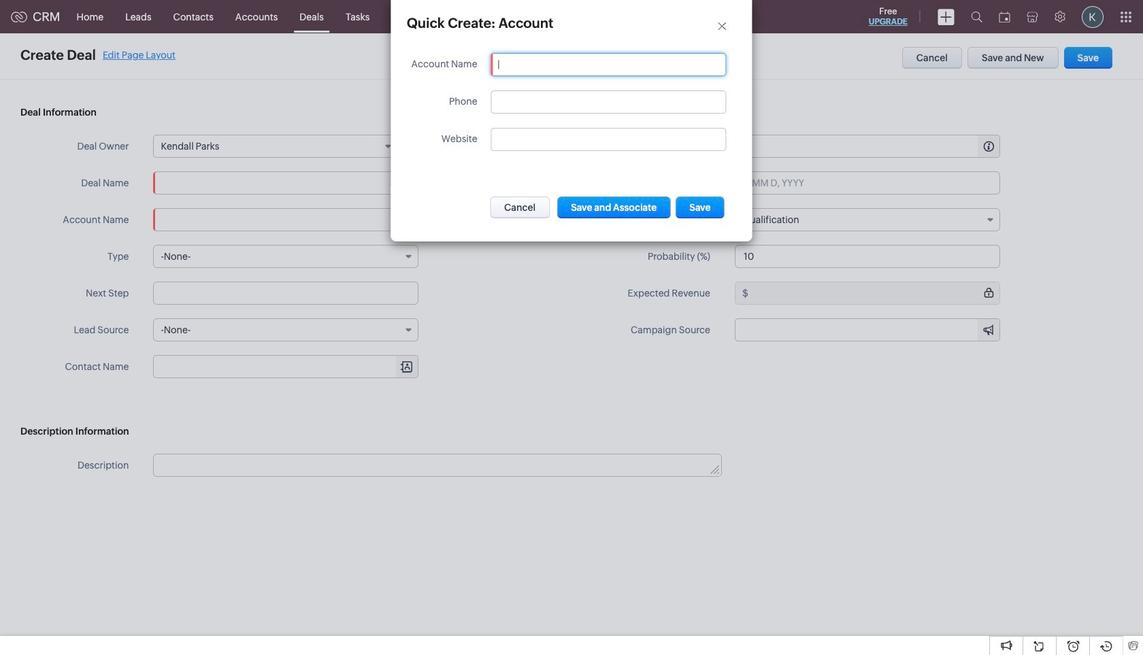 Task type: vqa. For each thing, say whether or not it's contained in the screenshot.
text box
yes



Task type: locate. For each thing, give the bounding box(es) containing it.
logo image
[[11, 11, 27, 22]]

None button
[[490, 197, 550, 218], [557, 197, 670, 218], [490, 197, 550, 218], [557, 197, 670, 218]]

None submit
[[676, 197, 724, 218]]

None text field
[[499, 59, 719, 70], [735, 245, 1000, 268], [153, 282, 419, 305], [154, 455, 721, 476], [499, 59, 719, 70], [735, 245, 1000, 268], [153, 282, 419, 305], [154, 455, 721, 476]]

None text field
[[750, 135, 1000, 157], [153, 171, 419, 195], [750, 135, 1000, 157], [153, 171, 419, 195]]



Task type: describe. For each thing, give the bounding box(es) containing it.
MMM D, YYYY text field
[[735, 171, 1000, 195]]



